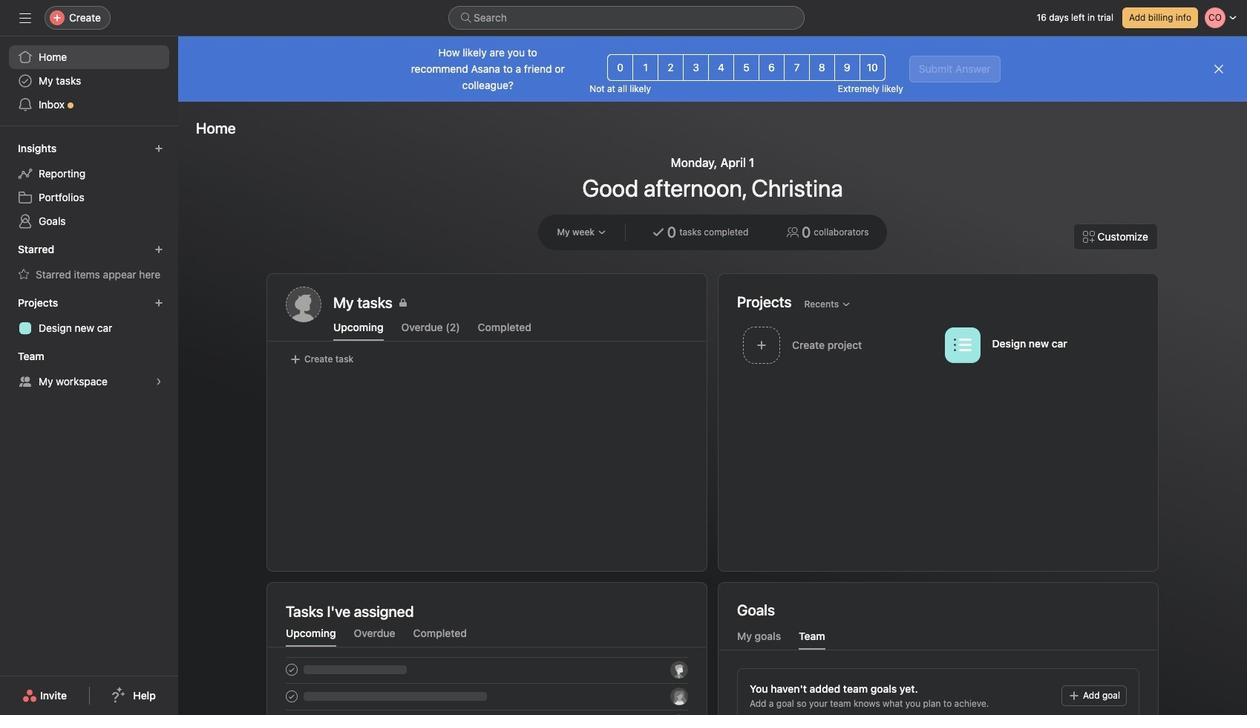 Task type: locate. For each thing, give the bounding box(es) containing it.
see details, my workspace image
[[154, 377, 163, 386]]

projects element
[[0, 290, 178, 343]]

option group
[[608, 54, 886, 81]]

teams element
[[0, 343, 178, 397]]

dismiss image
[[1213, 63, 1225, 75]]

None radio
[[608, 54, 634, 81], [633, 54, 659, 81], [658, 54, 684, 81], [683, 54, 709, 81], [759, 54, 785, 81], [608, 54, 634, 81], [633, 54, 659, 81], [658, 54, 684, 81], [683, 54, 709, 81], [759, 54, 785, 81]]

list box
[[449, 6, 805, 30]]

hide sidebar image
[[19, 12, 31, 24]]

list image
[[954, 336, 972, 354]]

new project or portfolio image
[[154, 299, 163, 307]]

global element
[[0, 36, 178, 125]]

None radio
[[708, 54, 734, 81], [734, 54, 760, 81], [784, 54, 810, 81], [809, 54, 835, 81], [835, 54, 860, 81], [860, 54, 886, 81], [708, 54, 734, 81], [734, 54, 760, 81], [784, 54, 810, 81], [809, 54, 835, 81], [835, 54, 860, 81], [860, 54, 886, 81]]

list item
[[737, 322, 939, 368]]



Task type: vqa. For each thing, say whether or not it's contained in the screenshot.
the topmost Mark complete option
no



Task type: describe. For each thing, give the bounding box(es) containing it.
starred element
[[0, 236, 178, 290]]

add profile photo image
[[286, 287, 322, 322]]

add items to starred image
[[154, 245, 163, 254]]

new insights image
[[154, 144, 163, 153]]

insights element
[[0, 135, 178, 236]]



